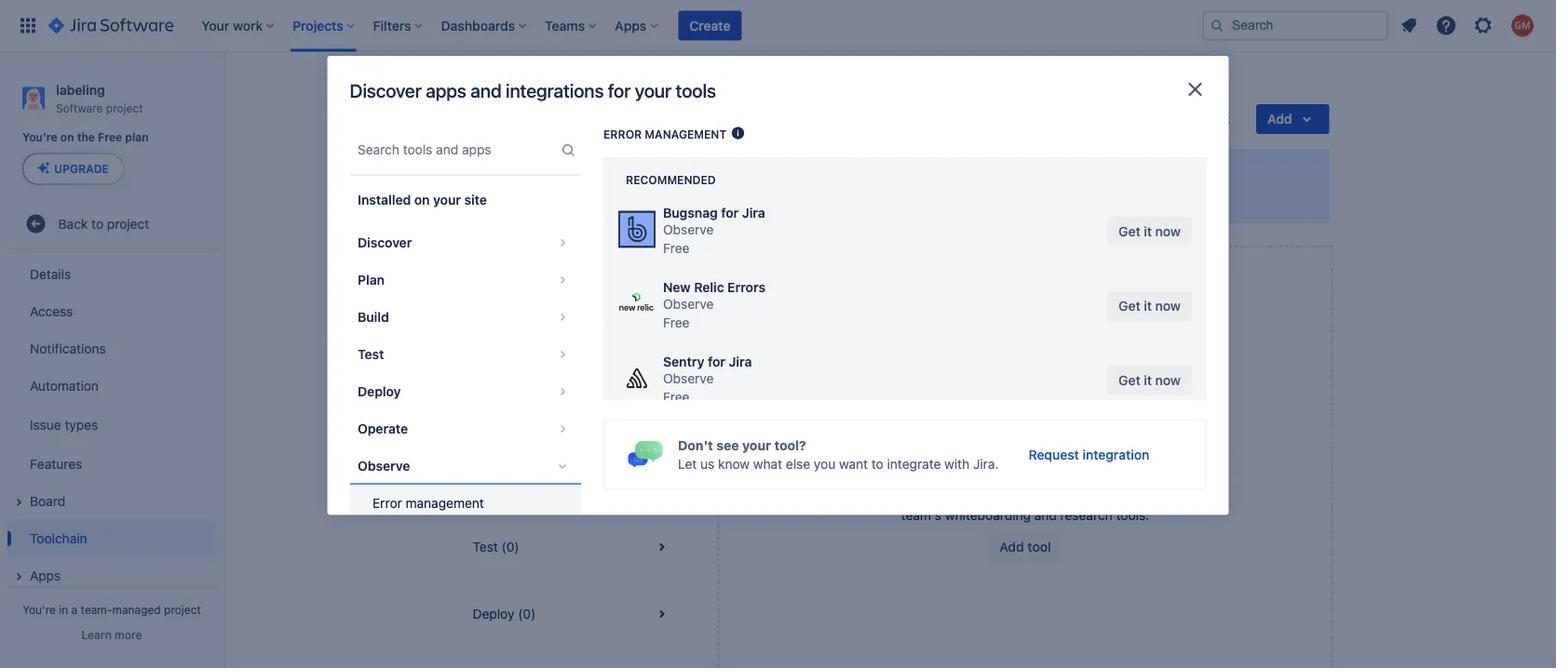 Task type: describe. For each thing, give the bounding box(es) containing it.
the
[[77, 131, 95, 144]]

bugsnag for jira observe free
[[663, 205, 765, 256]]

discover apps and integrations for your tools
[[350, 80, 716, 102]]

get it now button for sentry for jira
[[1107, 366, 1192, 396]]

group inside discover apps and integrations for your tools dialog
[[350, 219, 581, 640]]

board
[[30, 494, 65, 509]]

welcome to your project toolchain discover integrations for your tools, connect work to your project, and manage it all right here.
[[503, 164, 1068, 207]]

(0) for build (0)
[[506, 473, 524, 488]]

get it now for bugsnag for jira
[[1118, 224, 1181, 239]]

your down the recommended
[[654, 191, 680, 207]]

feedback
[[1173, 111, 1230, 127]]

relic
[[694, 280, 724, 295]]

tool?
[[774, 438, 806, 453]]

chevron icon pointing right image for deploy
[[551, 381, 573, 403]]

apps
[[30, 568, 61, 583]]

search image
[[1210, 18, 1225, 33]]

improve
[[889, 489, 937, 505]]

(0) for test (0)
[[502, 540, 519, 555]]

managed
[[112, 604, 161, 617]]

test for test
[[357, 347, 384, 362]]

your inside don't see your tool? let us know what else you want to integrate with jira.
[[742, 438, 771, 453]]

automation
[[30, 378, 99, 393]]

to inside don't see your tool? let us know what else you want to integrate with jira.
[[871, 456, 883, 472]]

it inside welcome to your project toolchain discover integrations for your tools, connect work to your project, and manage it all right here.
[[978, 191, 986, 207]]

request integration
[[1028, 447, 1149, 462]]

0 vertical spatial toolchain
[[450, 106, 543, 132]]

tool
[[1028, 540, 1051, 555]]

1 horizontal spatial error management
[[603, 128, 726, 141]]

now for new relic errors
[[1155, 299, 1181, 314]]

(0) for deploy (0)
[[518, 607, 536, 622]]

error management button
[[350, 485, 581, 523]]

bugsnag for jira logo image
[[618, 211, 655, 248]]

new
[[663, 280, 690, 295]]

build for build
[[357, 310, 389, 325]]

jira for sentry for jira observe free
[[728, 354, 752, 370]]

request
[[1028, 447, 1079, 462]]

operate button
[[350, 411, 581, 448]]

add for your
[[934, 462, 962, 480]]

toolchain link
[[7, 520, 216, 557]]

your inside button
[[433, 192, 461, 208]]

details
[[30, 266, 71, 282]]

functional
[[979, 489, 1038, 505]]

get it now for sentry for jira
[[1118, 373, 1181, 388]]

chevron icon pointing right image for test
[[551, 344, 573, 366]]

us
[[700, 456, 714, 472]]

get for sentry for jira
[[1118, 373, 1140, 388]]

a
[[71, 604, 78, 617]]

jira.
[[973, 456, 998, 472]]

work
[[773, 191, 802, 207]]

labeling software project
[[56, 82, 143, 114]]

0 vertical spatial management
[[644, 128, 726, 141]]

for left settings at the top of the page
[[608, 80, 631, 102]]

on for you're
[[60, 131, 74, 144]]

learn
[[81, 629, 112, 642]]

add your tools to discover to improve cross-functional collaboration, add your team's whiteboarding and research tools.
[[871, 462, 1180, 523]]

find, trace, and fix software errors image
[[730, 126, 745, 141]]

notifications link
[[7, 330, 216, 367]]

now for sentry for jira
[[1155, 373, 1181, 388]]

management inside error management button
[[405, 496, 484, 511]]

test for test (0)
[[473, 540, 498, 555]]

upgrade
[[54, 162, 109, 175]]

labeling link
[[518, 75, 565, 97]]

bugsnag
[[663, 205, 717, 221]]

deploy (0) button
[[450, 581, 695, 648]]

plan
[[357, 272, 384, 288]]

you're for you're in a team-managed project
[[22, 604, 56, 617]]

back
[[58, 216, 88, 231]]

chevron icon pointing right image for discover
[[551, 232, 573, 254]]

want
[[839, 456, 868, 472]]

projects
[[447, 78, 496, 93]]

installed on your site
[[357, 192, 487, 208]]

back to project
[[58, 216, 149, 231]]

types
[[65, 417, 98, 433]]

it for bugsnag for jira
[[1144, 224, 1152, 239]]

all inside button
[[505, 272, 519, 287]]

back to project link
[[7, 205, 216, 242]]

observe inside button
[[357, 459, 410, 474]]

research
[[1060, 508, 1113, 523]]

access
[[30, 304, 73, 319]]

projects link
[[447, 75, 496, 97]]

toolchain
[[676, 164, 740, 182]]

project right managed
[[164, 604, 201, 617]]

plan button
[[350, 262, 581, 299]]

test button
[[350, 336, 581, 373]]

view all tools (1)
[[473, 272, 571, 287]]

tools for add
[[1000, 462, 1035, 480]]

automation link
[[7, 367, 216, 405]]

add for tool
[[1000, 540, 1024, 555]]

whiteboarding
[[945, 508, 1031, 523]]

create button
[[678, 11, 742, 41]]

create
[[690, 18, 731, 33]]

project up the details link
[[107, 216, 149, 231]]

tools inside dialog
[[676, 80, 716, 102]]

notifications
[[30, 341, 106, 356]]

toolchain inside group
[[30, 531, 87, 546]]

error management inside error management button
[[372, 496, 484, 511]]

installed
[[357, 192, 411, 208]]

welcome
[[503, 164, 567, 182]]

observe for bugsnag
[[663, 222, 713, 238]]

features
[[30, 456, 82, 472]]

add tool
[[1000, 540, 1051, 555]]

access link
[[7, 293, 216, 330]]

tools for view
[[522, 272, 552, 287]]

sentry for jira logo image
[[618, 360, 655, 397]]

test (0) button
[[450, 514, 695, 581]]

errors
[[727, 280, 765, 295]]

build button
[[350, 299, 581, 336]]

to
[[871, 489, 885, 505]]

get it now button for new relic errors
[[1107, 292, 1192, 321]]

project settings
[[587, 78, 682, 93]]

issue types link
[[7, 405, 216, 446]]

you're for you're on the free plan
[[22, 131, 57, 144]]

give feedback button
[[1105, 104, 1242, 134]]

your left project, on the right top of the page
[[821, 191, 847, 207]]

build for build (0)
[[473, 473, 503, 488]]

software
[[56, 101, 103, 114]]

test (0)
[[473, 540, 519, 555]]

settings
[[634, 78, 682, 93]]

give
[[1143, 111, 1170, 127]]

to right welcome
[[570, 164, 585, 182]]

Search tools and apps field
[[352, 133, 557, 167]]

chevron icon pointing right image for build
[[551, 306, 573, 329]]

group containing details
[[7, 250, 216, 600]]

request integration button
[[1017, 440, 1160, 470]]



Task type: locate. For each thing, give the bounding box(es) containing it.
all left 'right'
[[989, 191, 1002, 207]]

integrate
[[887, 456, 941, 472]]

project
[[106, 101, 143, 114], [623, 164, 672, 182], [107, 216, 149, 231], [164, 604, 201, 617]]

1 horizontal spatial on
[[414, 192, 429, 208]]

jira right "sentry"
[[728, 354, 752, 370]]

1 now from the top
[[1155, 224, 1181, 239]]

(0)
[[506, 473, 524, 488], [502, 540, 519, 555], [518, 607, 536, 622]]

1 vertical spatial jira
[[728, 354, 752, 370]]

discover down welcome
[[503, 191, 555, 207]]

add inside button
[[1000, 540, 1024, 555]]

jira for bugsnag for jira observe free
[[742, 205, 765, 221]]

(0) down error management button at the bottom left of the page
[[502, 540, 519, 555]]

project inside welcome to your project toolchain discover integrations for your tools, connect work to your project, and manage it all right here.
[[623, 164, 672, 182]]

2 horizontal spatial tools
[[1000, 462, 1035, 480]]

integrations inside welcome to your project toolchain discover integrations for your tools, connect work to your project, and manage it all right here.
[[558, 191, 630, 207]]

chevron icon pointing down image
[[551, 455, 573, 478]]

3 get it now from the top
[[1118, 373, 1181, 388]]

sentry
[[663, 354, 704, 370]]

project up plan
[[106, 101, 143, 114]]

1 vertical spatial test
[[473, 540, 498, 555]]

1 vertical spatial on
[[414, 192, 429, 208]]

1 vertical spatial error management
[[372, 496, 484, 511]]

0 horizontal spatial build
[[357, 310, 389, 325]]

give feedback
[[1143, 111, 1230, 127]]

0 vertical spatial now
[[1155, 224, 1181, 239]]

jira inside bugsnag for jira observe free
[[742, 205, 765, 221]]

0 vertical spatial integrations
[[506, 80, 604, 102]]

cross-
[[940, 489, 979, 505]]

new relic errors observe free
[[663, 280, 765, 331]]

sentry for jira observe free
[[663, 354, 752, 405]]

discover left apps
[[350, 80, 422, 102]]

collaboration,
[[1042, 489, 1124, 505]]

chevron icon pointing right image for operate
[[551, 418, 573, 441]]

free for sentry
[[663, 390, 689, 405]]

1 vertical spatial toolchain
[[30, 531, 87, 546]]

and up the tool
[[1035, 508, 1057, 523]]

add
[[934, 462, 962, 480], [1000, 540, 1024, 555]]

2 vertical spatial get it now
[[1118, 373, 1181, 388]]

all right view
[[505, 272, 519, 287]]

discover inside welcome to your project toolchain discover integrations for your tools, connect work to your project, and manage it all right here.
[[503, 191, 555, 207]]

0 vertical spatial error management
[[603, 128, 726, 141]]

3 chevron icon pointing right image from the top
[[551, 306, 573, 329]]

jira left work
[[742, 205, 765, 221]]

view
[[473, 272, 502, 287]]

free inside bugsnag for jira observe free
[[663, 241, 689, 256]]

your up cross-
[[966, 462, 997, 480]]

0 horizontal spatial on
[[60, 131, 74, 144]]

with
[[944, 456, 969, 472]]

learn more button
[[81, 628, 142, 643]]

project inside labeling software project
[[106, 101, 143, 114]]

on inside button
[[414, 192, 429, 208]]

1 vertical spatial management
[[405, 496, 484, 511]]

you're
[[22, 131, 57, 144], [22, 604, 56, 617]]

2 horizontal spatial and
[[1035, 508, 1057, 523]]

0 horizontal spatial error management
[[372, 496, 484, 511]]

you're on the free plan
[[22, 131, 149, 144]]

1 horizontal spatial labeling
[[518, 78, 565, 93]]

labeling inside labeling software project
[[56, 82, 105, 97]]

and right project, on the right top of the page
[[901, 191, 923, 207]]

add inside add your tools to discover to improve cross-functional collaboration, add your team's whiteboarding and research tools.
[[934, 462, 962, 480]]

1 vertical spatial tools
[[522, 272, 552, 287]]

now
[[1155, 224, 1181, 239], [1155, 299, 1181, 314], [1155, 373, 1181, 388]]

discover inside add your tools to discover to improve cross-functional collaboration, add your team's whiteboarding and research tools.
[[1056, 462, 1117, 480]]

0 horizontal spatial management
[[405, 496, 484, 511]]

0 vertical spatial test
[[357, 347, 384, 362]]

to right work
[[805, 191, 817, 207]]

0 horizontal spatial test
[[357, 347, 384, 362]]

tools.
[[1116, 508, 1150, 523]]

1 horizontal spatial test
[[473, 540, 498, 555]]

deploy down the test (0)
[[473, 607, 515, 622]]

(0) left chevron icon pointing down
[[506, 473, 524, 488]]

chevron icon pointing right image inside operate button
[[551, 418, 573, 441]]

2 chevron icon pointing right image from the top
[[551, 269, 573, 292]]

connect
[[720, 191, 769, 207]]

2 vertical spatial get
[[1118, 373, 1140, 388]]

it for sentry for jira
[[1144, 373, 1152, 388]]

on
[[60, 131, 74, 144], [414, 192, 429, 208]]

in
[[59, 604, 68, 617]]

you
[[814, 456, 835, 472]]

learn more
[[81, 629, 142, 642]]

it for new relic errors
[[1144, 299, 1152, 314]]

toolchain down board
[[30, 531, 87, 546]]

2 now from the top
[[1155, 299, 1181, 314]]

chevron icon pointing right image inside test button
[[551, 344, 573, 366]]

tools inside add your tools to discover to improve cross-functional collaboration, add your team's whiteboarding and research tools.
[[1000, 462, 1035, 480]]

2 get from the top
[[1118, 299, 1140, 314]]

get
[[1118, 224, 1140, 239], [1118, 299, 1140, 314], [1118, 373, 1140, 388]]

free down bugsnag
[[663, 241, 689, 256]]

0 vertical spatial you're
[[22, 131, 57, 144]]

toolchain down projects "link"
[[450, 106, 543, 132]]

6 chevron icon pointing right image from the top
[[551, 418, 573, 441]]

2 vertical spatial tools
[[1000, 462, 1035, 480]]

test inside button
[[357, 347, 384, 362]]

observe inside "new relic errors observe free"
[[663, 297, 713, 312]]

deploy up operate
[[357, 384, 401, 400]]

deploy for deploy (0)
[[473, 607, 515, 622]]

1 vertical spatial get it now
[[1118, 299, 1181, 314]]

1 get from the top
[[1118, 224, 1140, 239]]

project up bugsnag for jira logo
[[623, 164, 672, 182]]

on right the installed
[[414, 192, 429, 208]]

1 vertical spatial you're
[[22, 604, 56, 617]]

free right the
[[98, 131, 122, 144]]

observe down new
[[663, 297, 713, 312]]

discover up plan
[[357, 235, 412, 251]]

apps image image
[[627, 441, 663, 469]]

discover
[[350, 80, 422, 102], [503, 191, 555, 207], [357, 235, 412, 251], [1056, 462, 1117, 480]]

chevron icon pointing right image for plan
[[551, 269, 573, 292]]

site
[[464, 192, 487, 208]]

error inside button
[[372, 496, 402, 511]]

deploy button
[[350, 373, 581, 411]]

build (0)
[[473, 473, 524, 488]]

free inside sentry for jira observe free
[[663, 390, 689, 405]]

group containing discover
[[350, 219, 581, 640]]

0 vertical spatial jira
[[742, 205, 765, 221]]

get it now button for bugsnag for jira
[[1107, 217, 1192, 247]]

jira software image
[[48, 14, 173, 37], [48, 14, 173, 37]]

on left the
[[60, 131, 74, 144]]

and inside add your tools to discover to improve cross-functional collaboration, add your team's whiteboarding and research tools.
[[1035, 508, 1057, 523]]

build (0) button
[[450, 447, 695, 514]]

test inside button
[[473, 540, 498, 555]]

deploy inside discover apps and integrations for your tools dialog
[[357, 384, 401, 400]]

discover inside button
[[357, 235, 412, 251]]

0 vertical spatial get it now
[[1118, 224, 1181, 239]]

0 vertical spatial (0)
[[506, 473, 524, 488]]

error down project settings link
[[603, 128, 641, 141]]

observe for new
[[663, 297, 713, 312]]

tools,
[[684, 191, 717, 207]]

0 horizontal spatial add
[[934, 462, 962, 480]]

(0) down the test (0)
[[518, 607, 536, 622]]

board button
[[7, 483, 216, 520]]

features link
[[7, 446, 216, 483]]

0 vertical spatial deploy
[[357, 384, 401, 400]]

you're in a team-managed project
[[22, 604, 201, 617]]

5 chevron icon pointing right image from the top
[[551, 381, 573, 403]]

management
[[644, 128, 726, 141], [405, 496, 484, 511]]

0 horizontal spatial toolchain
[[30, 531, 87, 546]]

and right apps
[[471, 80, 502, 102]]

0 horizontal spatial tools
[[522, 272, 552, 287]]

0 horizontal spatial all
[[505, 272, 519, 287]]

for right tools,
[[721, 205, 738, 221]]

jira inside sentry for jira observe free
[[728, 354, 752, 370]]

to right back
[[91, 216, 103, 231]]

1 horizontal spatial build
[[473, 473, 503, 488]]

0 horizontal spatial labeling
[[56, 82, 105, 97]]

upgrade button
[[23, 154, 123, 184]]

3 get from the top
[[1118, 373, 1140, 388]]

test down plan
[[357, 347, 384, 362]]

and inside welcome to your project toolchain discover integrations for your tools, connect work to your project, and manage it all right here.
[[901, 191, 923, 207]]

1 vertical spatial get it now button
[[1107, 292, 1192, 321]]

1 vertical spatial (0)
[[502, 540, 519, 555]]

more
[[115, 629, 142, 642]]

chevron icon pointing right image inside build button
[[551, 306, 573, 329]]

0 horizontal spatial deploy
[[357, 384, 401, 400]]

observe down bugsnag
[[663, 222, 713, 238]]

3 get it now button from the top
[[1107, 366, 1192, 396]]

1 horizontal spatial all
[[989, 191, 1002, 207]]

tools up functional
[[1000, 462, 1035, 480]]

1 get it now from the top
[[1118, 224, 1181, 239]]

your right add
[[1154, 489, 1180, 505]]

1 vertical spatial now
[[1155, 299, 1181, 314]]

tools inside button
[[522, 272, 552, 287]]

project,
[[851, 191, 897, 207]]

close modal image
[[1184, 78, 1207, 101]]

don't
[[678, 438, 713, 453]]

1 vertical spatial and
[[901, 191, 923, 207]]

observe inside bugsnag for jira observe free
[[663, 222, 713, 238]]

2 you're from the top
[[22, 604, 56, 617]]

free down new
[[663, 315, 689, 331]]

1 horizontal spatial and
[[901, 191, 923, 207]]

management up toolchain
[[644, 128, 726, 141]]

for inside bugsnag for jira observe free
[[721, 205, 738, 221]]

for up bugsnag for jira logo
[[633, 191, 650, 207]]

1 vertical spatial all
[[505, 272, 519, 287]]

labeling for labeling
[[518, 78, 565, 93]]

and
[[471, 80, 502, 102], [901, 191, 923, 207], [1035, 508, 1057, 523]]

0 vertical spatial get
[[1118, 224, 1140, 239]]

build
[[357, 310, 389, 325], [473, 473, 503, 488]]

1 horizontal spatial add
[[1000, 540, 1024, 555]]

plan
[[125, 131, 149, 144]]

discover apps and integrations for your tools dialog
[[327, 56, 1229, 669]]

build down plan
[[357, 310, 389, 325]]

your up what
[[742, 438, 771, 453]]

recommended
[[625, 173, 716, 186]]

1 horizontal spatial deploy
[[473, 607, 515, 622]]

create banner
[[0, 0, 1556, 52]]

observe down operate
[[357, 459, 410, 474]]

test
[[357, 347, 384, 362], [473, 540, 498, 555]]

error management down observe button
[[372, 496, 484, 511]]

integrations
[[506, 80, 604, 102], [558, 191, 630, 207]]

Search field
[[1202, 11, 1389, 41]]

jira
[[742, 205, 765, 221], [728, 354, 752, 370]]

1 horizontal spatial tools
[[676, 80, 716, 102]]

you're up upgrade button at the left top of the page
[[22, 131, 57, 144]]

labeling for labeling software project
[[56, 82, 105, 97]]

team-
[[81, 604, 112, 617]]

right
[[1006, 191, 1034, 207]]

labeling left project at the top left of the page
[[518, 78, 565, 93]]

0 vertical spatial on
[[60, 131, 74, 144]]

to right want
[[871, 456, 883, 472]]

chevron icon pointing right image inside discover button
[[551, 232, 573, 254]]

view all tools (1) button
[[450, 246, 695, 313]]

1 horizontal spatial group
[[350, 219, 581, 640]]

for right "sentry"
[[707, 354, 725, 370]]

add left the tool
[[1000, 540, 1024, 555]]

else
[[786, 456, 810, 472]]

1 vertical spatial deploy
[[473, 607, 515, 622]]

now for bugsnag for jira
[[1155, 224, 1181, 239]]

observe down "sentry"
[[663, 371, 713, 387]]

(1)
[[555, 272, 571, 287]]

tools
[[676, 80, 716, 102], [522, 272, 552, 287], [1000, 462, 1035, 480]]

tools left (1) at the left top of the page
[[522, 272, 552, 287]]

0 vertical spatial build
[[357, 310, 389, 325]]

let
[[678, 456, 696, 472]]

add up cross-
[[934, 462, 962, 480]]

know
[[718, 456, 749, 472]]

2 vertical spatial and
[[1035, 508, 1057, 523]]

for
[[608, 80, 631, 102], [633, 191, 650, 207], [721, 205, 738, 221], [707, 354, 725, 370]]

your right project at the top left of the page
[[635, 80, 672, 102]]

1 get it now button from the top
[[1107, 217, 1192, 247]]

get for new relic errors
[[1118, 299, 1140, 314]]

observe button
[[350, 448, 581, 485]]

all inside welcome to your project toolchain discover integrations for your tools, connect work to your project, and manage it all right here.
[[989, 191, 1002, 207]]

1 horizontal spatial management
[[644, 128, 726, 141]]

error
[[603, 128, 641, 141], [372, 496, 402, 511]]

chevron icon pointing right image inside 'plan' button
[[551, 269, 573, 292]]

see
[[716, 438, 739, 453]]

details link
[[7, 256, 216, 293]]

0 horizontal spatial and
[[471, 80, 502, 102]]

operate
[[357, 421, 408, 437]]

to
[[570, 164, 585, 182], [805, 191, 817, 207], [91, 216, 103, 231], [871, 456, 883, 472], [1038, 462, 1053, 480]]

0 vertical spatial and
[[471, 80, 502, 102]]

get it now button
[[1107, 217, 1192, 247], [1107, 292, 1192, 321], [1107, 366, 1192, 396]]

for inside welcome to your project toolchain discover integrations for your tools, connect work to your project, and manage it all right here.
[[633, 191, 650, 207]]

4 chevron icon pointing right image from the top
[[551, 344, 573, 366]]

1 vertical spatial build
[[473, 473, 503, 488]]

2 get it now button from the top
[[1107, 292, 1192, 321]]

free inside "new relic errors observe free"
[[663, 315, 689, 331]]

and inside dialog
[[471, 80, 502, 102]]

labeling
[[518, 78, 565, 93], [56, 82, 105, 97]]

discover down the request integration
[[1056, 462, 1117, 480]]

add
[[1127, 489, 1150, 505]]

free
[[98, 131, 122, 144], [663, 241, 689, 256], [663, 315, 689, 331], [663, 390, 689, 405]]

get it now for new relic errors
[[1118, 299, 1181, 314]]

0 horizontal spatial error
[[372, 496, 402, 511]]

issue types
[[30, 417, 98, 433]]

don't see your tool? let us know what else you want to integrate with jira.
[[678, 438, 998, 472]]

to down request on the bottom right of the page
[[1038, 462, 1053, 480]]

observe inside sentry for jira observe free
[[663, 371, 713, 387]]

labeling up software
[[56, 82, 105, 97]]

error down operate
[[372, 496, 402, 511]]

deploy (0)
[[473, 607, 536, 622]]

your left site
[[433, 192, 461, 208]]

1 horizontal spatial toolchain
[[450, 106, 543, 132]]

0 vertical spatial tools
[[676, 80, 716, 102]]

observe for sentry
[[663, 371, 713, 387]]

free for bugsnag
[[663, 241, 689, 256]]

2 vertical spatial now
[[1155, 373, 1181, 388]]

1 chevron icon pointing right image from the top
[[551, 232, 573, 254]]

1 vertical spatial integrations
[[558, 191, 630, 207]]

team's
[[901, 508, 942, 523]]

observe
[[663, 222, 713, 238], [663, 297, 713, 312], [663, 371, 713, 387], [357, 459, 410, 474]]

build down operate button at the left of page
[[473, 473, 503, 488]]

chevron icon pointing right image
[[551, 232, 573, 254], [551, 269, 573, 292], [551, 306, 573, 329], [551, 344, 573, 366], [551, 381, 573, 403], [551, 418, 573, 441]]

3 now from the top
[[1155, 373, 1181, 388]]

2 vertical spatial (0)
[[518, 607, 536, 622]]

1 vertical spatial add
[[1000, 540, 1024, 555]]

error management up the recommended
[[603, 128, 726, 141]]

0 vertical spatial add
[[934, 462, 962, 480]]

you're left in
[[22, 604, 56, 617]]

to inside add your tools to discover to improve cross-functional collaboration, add your team's whiteboarding and research tools.
[[1038, 462, 1053, 480]]

0 vertical spatial error
[[603, 128, 641, 141]]

primary element
[[11, 0, 1202, 52]]

manage
[[926, 191, 974, 207]]

free for new
[[663, 315, 689, 331]]

error management
[[603, 128, 726, 141], [372, 496, 484, 511]]

chevron icon pointing right image inside deploy button
[[551, 381, 573, 403]]

project
[[587, 78, 630, 93]]

tools down create button
[[676, 80, 716, 102]]

new relic errors logo image
[[618, 285, 655, 323]]

deploy for deploy
[[357, 384, 401, 400]]

on for installed
[[414, 192, 429, 208]]

0 vertical spatial all
[[989, 191, 1002, 207]]

2 get it now from the top
[[1118, 299, 1181, 314]]

free down "sentry"
[[663, 390, 689, 405]]

1 you're from the top
[[22, 131, 57, 144]]

build inside group
[[357, 310, 389, 325]]

1 vertical spatial get
[[1118, 299, 1140, 314]]

1 horizontal spatial error
[[603, 128, 641, 141]]

1 vertical spatial error
[[372, 496, 402, 511]]

0 vertical spatial get it now button
[[1107, 217, 1192, 247]]

get for bugsnag for jira
[[1118, 224, 1140, 239]]

your up bugsnag for jira logo
[[588, 164, 619, 182]]

integrations inside dialog
[[506, 80, 604, 102]]

group
[[350, 219, 581, 640], [7, 250, 216, 600]]

apps button
[[7, 557, 216, 595]]

management down observe button
[[405, 496, 484, 511]]

for inside sentry for jira observe free
[[707, 354, 725, 370]]

2 vertical spatial get it now button
[[1107, 366, 1192, 396]]

0 horizontal spatial group
[[7, 250, 216, 600]]

test down error management button at the bottom left of the page
[[473, 540, 498, 555]]



Task type: vqa. For each thing, say whether or not it's contained in the screenshot.
project in the labeling Software project
yes



